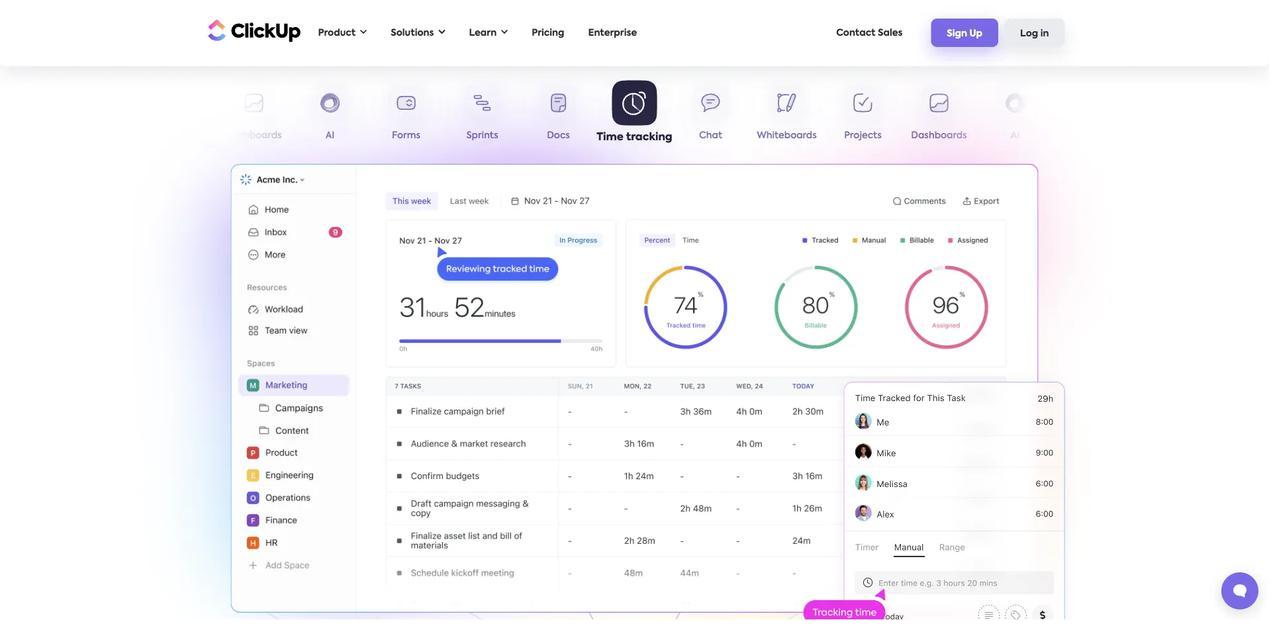 Task type: describe. For each thing, give the bounding box(es) containing it.
1 forms from the left
[[392, 131, 420, 140]]

enterprise
[[588, 28, 637, 37]]

1 dashboards button from the left
[[216, 85, 292, 146]]

pricing
[[532, 28, 564, 37]]

ai for 2nd ai button from the right
[[326, 131, 335, 140]]

dashboards for first "dashboards" "button" from right
[[911, 131, 967, 140]]

2 dashboards button from the left
[[901, 85, 977, 146]]

log in link
[[1004, 19, 1065, 47]]

sprints
[[466, 131, 498, 140]]

clickup image
[[204, 18, 301, 43]]

product button
[[312, 19, 374, 46]]

log
[[1020, 29, 1038, 38]]

2 projects button from the left
[[825, 85, 901, 146]]

solutions button
[[384, 19, 452, 46]]

learn button
[[462, 19, 515, 46]]

time tracking
[[597, 132, 673, 142]]

sprints button
[[444, 85, 520, 146]]

pricing link
[[525, 19, 571, 46]]

ai for second ai button from left
[[1011, 131, 1020, 140]]

1 ai button from the left
[[292, 85, 368, 146]]

docs button
[[520, 85, 597, 146]]



Task type: vqa. For each thing, say whether or not it's contained in the screenshot.
you
no



Task type: locate. For each thing, give the bounding box(es) containing it.
1 horizontal spatial ai
[[1011, 131, 1020, 140]]

1 horizontal spatial forms
[[1077, 131, 1106, 140]]

dashboards for 1st "dashboards" "button" from the left
[[226, 131, 282, 140]]

docs
[[547, 131, 570, 140]]

0 horizontal spatial ai button
[[292, 85, 368, 146]]

1 horizontal spatial dashboards
[[911, 131, 967, 140]]

2 forms from the left
[[1077, 131, 1106, 140]]

2 dashboards from the left
[[911, 131, 967, 140]]

1 horizontal spatial projects button
[[825, 85, 901, 146]]

product
[[318, 28, 356, 37]]

2 forms button from the left
[[1053, 85, 1130, 146]]

1 forms button from the left
[[368, 85, 444, 146]]

1 horizontal spatial dashboards button
[[901, 85, 977, 146]]

contact sales
[[836, 28, 903, 37]]

sign up button
[[931, 19, 999, 47]]

solutions
[[391, 28, 434, 37]]

log in
[[1020, 29, 1049, 38]]

enterprise link
[[582, 19, 644, 46]]

projects
[[159, 131, 197, 140], [844, 131, 882, 140]]

0 horizontal spatial forms
[[392, 131, 420, 140]]

projects button
[[140, 85, 216, 146], [825, 85, 901, 146]]

1 horizontal spatial ai button
[[977, 85, 1053, 146]]

time
[[597, 132, 624, 142]]

whiteboards button
[[749, 85, 825, 146]]

0 horizontal spatial forms button
[[368, 85, 444, 146]]

2 ai from the left
[[1011, 131, 1020, 140]]

time tracking button
[[597, 80, 673, 146]]

1 horizontal spatial projects
[[844, 131, 882, 140]]

2 projects from the left
[[844, 131, 882, 140]]

1 projects button from the left
[[140, 85, 216, 146]]

0 horizontal spatial dashboards button
[[216, 85, 292, 146]]

whiteboards
[[757, 131, 817, 140]]

dashboards
[[226, 131, 282, 140], [911, 131, 967, 140]]

1 projects from the left
[[159, 131, 197, 140]]

0 horizontal spatial dashboards
[[226, 131, 282, 140]]

learn
[[469, 28, 497, 37]]

dashboards button
[[216, 85, 292, 146], [901, 85, 977, 146]]

0 horizontal spatial projects
[[159, 131, 197, 140]]

1 dashboards from the left
[[226, 131, 282, 140]]

time tracking image
[[231, 164, 1039, 613], [800, 367, 1082, 620]]

2 ai button from the left
[[977, 85, 1053, 146]]

tracking
[[626, 132, 673, 142]]

sign up
[[947, 29, 983, 38]]

ai
[[326, 131, 335, 140], [1011, 131, 1020, 140]]

1 ai from the left
[[326, 131, 335, 140]]

in
[[1041, 29, 1049, 38]]

up
[[970, 29, 983, 38]]

forms
[[392, 131, 420, 140], [1077, 131, 1106, 140]]

0 horizontal spatial ai
[[326, 131, 335, 140]]

1 horizontal spatial forms button
[[1053, 85, 1130, 146]]

sign
[[947, 29, 967, 38]]

forms button
[[368, 85, 444, 146], [1053, 85, 1130, 146]]

0 horizontal spatial projects button
[[140, 85, 216, 146]]

ai button
[[292, 85, 368, 146], [977, 85, 1053, 146]]

sales
[[878, 28, 903, 37]]

chat
[[699, 131, 722, 140]]

chat button
[[673, 85, 749, 146]]

contact
[[836, 28, 876, 37]]

contact sales link
[[830, 19, 909, 46]]



